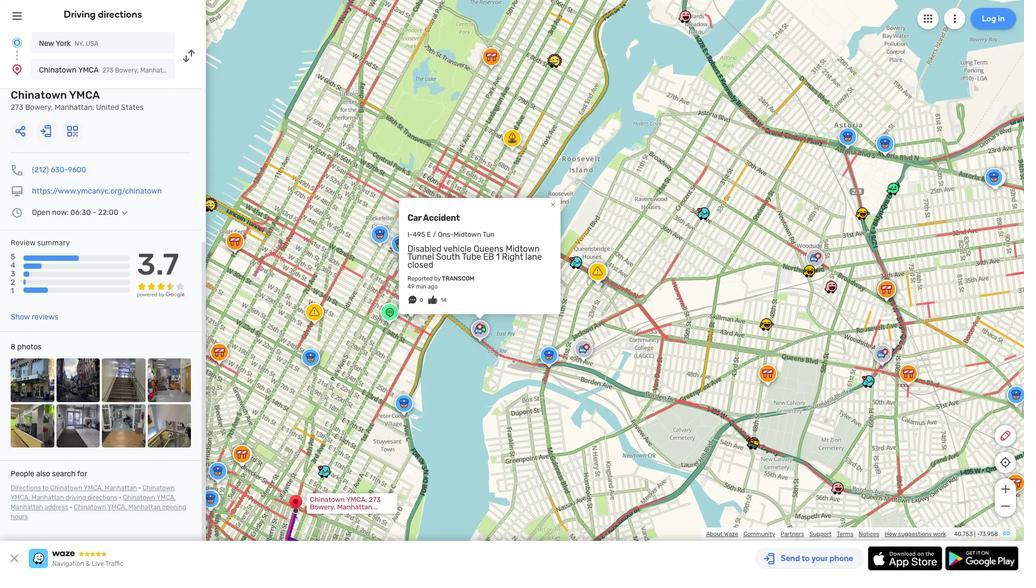 Task type: vqa. For each thing, say whether or not it's contained in the screenshot.
MILES
no



Task type: describe. For each thing, give the bounding box(es) containing it.
vehicle
[[444, 244, 472, 254]]

chinatown inside 'chinatown ymca, manhattan driving directions'
[[143, 485, 175, 492]]

/
[[433, 230, 436, 238]]

partners link
[[781, 531, 805, 538]]

traffic
[[105, 560, 124, 568]]

directions to chinatown ymca, manhattan link
[[11, 485, 137, 492]]

opening
[[162, 504, 186, 511]]

e
[[427, 230, 431, 238]]

ymca, for bowery,
[[346, 496, 367, 504]]

hours
[[11, 514, 28, 521]]

1 vertical spatial manhattan,
[[55, 103, 94, 112]]

qns-
[[438, 230, 454, 238]]

0 horizontal spatial bowery,
[[25, 103, 53, 112]]

0 vertical spatial 273
[[103, 67, 113, 74]]

open
[[32, 208, 50, 217]]

manhattan for chinatown ymca, manhattan driving directions
[[32, 494, 64, 502]]

tun
[[483, 230, 495, 238]]

location image
[[11, 63, 23, 76]]

1 horizontal spatial -
[[978, 531, 980, 538]]

5
[[11, 253, 15, 262]]

0 vertical spatial states
[[197, 67, 217, 74]]

1 horizontal spatial manhattan,
[[140, 67, 174, 74]]

car
[[408, 213, 422, 223]]

closed
[[408, 260, 434, 270]]

image 3 of chinatown ymca, manhattan image
[[102, 359, 145, 402]]

tube
[[462, 252, 482, 262]]

40.753
[[955, 531, 973, 538]]

9600
[[68, 165, 86, 175]]

search
[[52, 470, 76, 479]]

now:
[[52, 208, 69, 217]]

image 8 of chinatown ymca, manhattan image
[[148, 404, 191, 448]]

zoom in image
[[999, 483, 1013, 496]]

manhattan for chinatown ymca, manhattan opening hours
[[128, 504, 161, 511]]

accident
[[423, 213, 460, 223]]

pencil image
[[1000, 430, 1012, 442]]

0
[[420, 297, 423, 304]]

waze
[[725, 531, 739, 538]]

1 inside disabled vehicle queens midtown tunnel south tube eb 1 right lane closed reported by transcom 49 min ago
[[497, 252, 500, 262]]

south
[[436, 252, 460, 262]]

current location image
[[11, 36, 23, 49]]

image 2 of chinatown ymca, manhattan image
[[56, 359, 100, 402]]

reported
[[408, 275, 433, 282]]

i-
[[408, 230, 413, 238]]

chinatown ymca, manhattan driving directions link
[[11, 485, 175, 502]]

disabled
[[408, 244, 442, 254]]

ymca, for driving
[[11, 494, 30, 502]]

630-
[[51, 165, 68, 175]]

14
[[441, 297, 447, 304]]

manhattan for chinatown ymca, manhattan address
[[11, 504, 43, 511]]

(212) 630-9600 link
[[32, 165, 86, 175]]

1 vertical spatial ymca
[[69, 89, 100, 101]]

usa
[[86, 40, 99, 48]]

manhattan up chinatown ymca, manhattan address link
[[105, 485, 137, 492]]

to
[[42, 485, 49, 492]]

|
[[975, 531, 976, 538]]

&
[[86, 560, 90, 568]]

i-495 e / qns-midtown tun
[[408, 230, 495, 238]]

× link
[[549, 200, 558, 210]]

summary
[[37, 239, 70, 248]]

also
[[36, 470, 50, 479]]

new
[[39, 39, 54, 48]]

495
[[413, 230, 425, 238]]

1 vertical spatial 273
[[11, 103, 23, 112]]

york
[[56, 39, 71, 48]]

open now: 06:30 - 22:00 button
[[32, 208, 131, 217]]

review
[[11, 239, 35, 248]]

show reviews
[[11, 313, 58, 322]]

united inside chinatown ymca, 273 bowery, manhattan, united states
[[310, 511, 332, 519]]

ny,
[[75, 40, 84, 48]]

open now: 06:30 - 22:00
[[32, 208, 118, 217]]

0 vertical spatial chinatown ymca 273 bowery, manhattan, united states
[[39, 66, 217, 75]]

chinatown inside chinatown ymca, manhattan opening hours
[[74, 504, 106, 511]]

(212)
[[32, 165, 49, 175]]

navigation
[[52, 560, 84, 568]]

3
[[11, 270, 15, 279]]

chinatown inside chinatown ymca, 273 bowery, manhattan, united states
[[310, 496, 345, 504]]

about waze community partners support terms notices how suggestions work
[[707, 531, 947, 538]]

support link
[[810, 531, 832, 538]]

chinatown ymca, manhattan driving directions
[[11, 485, 175, 502]]

about
[[707, 531, 723, 538]]

0 horizontal spatial -
[[93, 208, 96, 217]]

chinatown ymca, manhattan address link
[[11, 494, 176, 511]]

1 inside 5 4 3 2 1
[[11, 287, 14, 296]]

chinatown ymca, manhattan address
[[11, 494, 176, 511]]

0 vertical spatial bowery,
[[115, 67, 139, 74]]

how suggestions work link
[[885, 531, 947, 538]]

clock image
[[11, 207, 23, 219]]

call image
[[11, 164, 23, 177]]

address
[[45, 504, 68, 511]]



Task type: locate. For each thing, give the bounding box(es) containing it.
driving
[[64, 9, 96, 20]]

0 vertical spatial 1
[[497, 252, 500, 262]]

0 horizontal spatial manhattan,
[[55, 103, 94, 112]]

0 vertical spatial directions
[[98, 9, 142, 20]]

1
[[497, 252, 500, 262], [11, 287, 14, 296]]

link image
[[1003, 529, 1011, 538]]

- left 22:00
[[93, 208, 96, 217]]

ymca, inside 'chinatown ymca, manhattan driving directions'
[[11, 494, 30, 502]]

transcom
[[442, 275, 475, 282]]

ymca, inside chinatown ymca, 273 bowery, manhattan, united states
[[346, 496, 367, 504]]

community
[[744, 531, 776, 538]]

terms link
[[837, 531, 854, 538]]

show
[[11, 313, 30, 322]]

ymca,
[[84, 485, 103, 492], [11, 494, 30, 502], [157, 494, 176, 502], [346, 496, 367, 504], [107, 504, 127, 511]]

midtown up vehicle
[[454, 230, 481, 238]]

midtown
[[454, 230, 481, 238], [506, 244, 540, 254]]

review summary
[[11, 239, 70, 248]]

queens
[[474, 244, 504, 254]]

manhattan inside chinatown ymca, manhattan opening hours
[[128, 504, 161, 511]]

1 vertical spatial -
[[978, 531, 980, 538]]

live
[[92, 560, 104, 568]]

1 vertical spatial midtown
[[506, 244, 540, 254]]

(212) 630-9600
[[32, 165, 86, 175]]

manhattan inside 'chinatown ymca, manhattan driving directions'
[[32, 494, 64, 502]]

new york ny, usa
[[39, 39, 99, 48]]

×
[[551, 200, 556, 210]]

ymca, for opening
[[107, 504, 127, 511]]

directions inside 'chinatown ymca, manhattan driving directions'
[[88, 494, 117, 502]]

ymca down usa
[[78, 66, 99, 75]]

40.753 | -73.958
[[955, 531, 999, 538]]

for
[[77, 470, 87, 479]]

73.958
[[980, 531, 999, 538]]

2 horizontal spatial manhattan,
[[337, 503, 374, 511]]

photos
[[17, 343, 42, 352]]

directions to chinatown ymca, manhattan
[[11, 485, 137, 492]]

support
[[810, 531, 832, 538]]

notices
[[859, 531, 880, 538]]

0 vertical spatial -
[[93, 208, 96, 217]]

community link
[[744, 531, 776, 538]]

chinatown ymca 273 bowery, manhattan, united states
[[39, 66, 217, 75], [11, 89, 144, 112]]

manhattan inside chinatown ymca, manhattan address
[[11, 504, 43, 511]]

midtown inside disabled vehicle queens midtown tunnel south tube eb 1 right lane closed reported by transcom 49 min ago
[[506, 244, 540, 254]]

people also search for
[[11, 470, 87, 479]]

2 vertical spatial states
[[333, 511, 354, 519]]

https://www.ymcanyc.org/chinatown
[[32, 187, 162, 196]]

1 vertical spatial states
[[121, 103, 144, 112]]

273
[[103, 67, 113, 74], [11, 103, 23, 112], [369, 496, 381, 504]]

bowery, inside chinatown ymca, 273 bowery, manhattan, united states
[[310, 503, 336, 511]]

driving
[[65, 494, 86, 502]]

2 vertical spatial united
[[310, 511, 332, 519]]

states inside chinatown ymca, 273 bowery, manhattan, united states
[[333, 511, 354, 519]]

1 horizontal spatial united
[[176, 67, 196, 74]]

disabled vehicle queens midtown tunnel south tube eb 1 right lane closed reported by transcom 49 min ago
[[408, 244, 542, 290]]

partners
[[781, 531, 805, 538]]

0 vertical spatial midtown
[[454, 230, 481, 238]]

manhattan up hours
[[11, 504, 43, 511]]

manhattan down to
[[32, 494, 64, 502]]

8 photos
[[11, 343, 42, 352]]

4
[[11, 261, 15, 270]]

lane
[[526, 252, 542, 262]]

chinatown ymca, 273 bowery, manhattan, united states
[[310, 496, 381, 519]]

image 7 of chinatown ymca, manhattan image
[[102, 404, 145, 448]]

273 inside chinatown ymca, 273 bowery, manhattan, united states
[[369, 496, 381, 504]]

ymca, inside chinatown ymca, manhattan address
[[157, 494, 176, 502]]

manhattan
[[105, 485, 137, 492], [32, 494, 64, 502], [11, 504, 43, 511], [128, 504, 161, 511]]

ymca down "ny,"
[[69, 89, 100, 101]]

chevron down image
[[118, 209, 131, 217]]

2 vertical spatial bowery,
[[310, 503, 336, 511]]

1 right eb
[[497, 252, 500, 262]]

2
[[11, 278, 15, 287]]

navigation & live traffic
[[52, 560, 124, 568]]

8
[[11, 343, 15, 352]]

image 6 of chinatown ymca, manhattan image
[[56, 404, 100, 448]]

directions up the chinatown ymca, manhattan opening hours link
[[88, 494, 117, 502]]

image 4 of chinatown ymca, manhattan image
[[148, 359, 191, 402]]

1 down 3
[[11, 287, 14, 296]]

0 horizontal spatial 273
[[11, 103, 23, 112]]

directions
[[98, 9, 142, 20], [88, 494, 117, 502]]

work
[[934, 531, 947, 538]]

by
[[434, 275, 441, 282]]

2 horizontal spatial states
[[333, 511, 354, 519]]

1 horizontal spatial states
[[197, 67, 217, 74]]

0 horizontal spatial 1
[[11, 287, 14, 296]]

- right '|'
[[978, 531, 980, 538]]

1 horizontal spatial 1
[[497, 252, 500, 262]]

ymca, inside chinatown ymca, manhattan opening hours
[[107, 504, 127, 511]]

x image
[[8, 552, 21, 565]]

https://www.ymcanyc.org/chinatown link
[[32, 187, 162, 196]]

tunnel
[[408, 252, 434, 262]]

2 vertical spatial manhattan,
[[337, 503, 374, 511]]

driving directions
[[64, 9, 142, 20]]

0 vertical spatial united
[[176, 67, 196, 74]]

directions right driving
[[98, 9, 142, 20]]

5 4 3 2 1
[[11, 253, 15, 296]]

2 horizontal spatial bowery,
[[310, 503, 336, 511]]

0 horizontal spatial midtown
[[454, 230, 481, 238]]

1 vertical spatial 1
[[11, 287, 14, 296]]

computer image
[[11, 185, 23, 198]]

1 vertical spatial directions
[[88, 494, 117, 502]]

3.7
[[137, 247, 179, 282]]

zoom out image
[[999, 500, 1013, 513]]

2 vertical spatial 273
[[369, 496, 381, 504]]

right
[[502, 252, 524, 262]]

manhattan, inside chinatown ymca, 273 bowery, manhattan, united states
[[337, 503, 374, 511]]

0 vertical spatial manhattan,
[[140, 67, 174, 74]]

manhattan left opening
[[128, 504, 161, 511]]

chinatown ymca, manhattan opening hours
[[11, 504, 186, 521]]

ymca, for address
[[157, 494, 176, 502]]

chinatown inside chinatown ymca, manhattan address
[[123, 494, 155, 502]]

suggestions
[[899, 531, 932, 538]]

chinatown ymca, manhattan opening hours link
[[11, 504, 186, 521]]

image 5 of chinatown ymca, manhattan image
[[11, 404, 54, 448]]

0 horizontal spatial states
[[121, 103, 144, 112]]

midtown right 'queens'
[[506, 244, 540, 254]]

06:30
[[71, 208, 91, 217]]

0 horizontal spatial united
[[96, 103, 119, 112]]

states
[[197, 67, 217, 74], [121, 103, 144, 112], [333, 511, 354, 519]]

1 horizontal spatial 273
[[103, 67, 113, 74]]

bowery,
[[115, 67, 139, 74], [25, 103, 53, 112], [310, 503, 336, 511]]

1 vertical spatial bowery,
[[25, 103, 53, 112]]

ago
[[428, 283, 438, 290]]

directions
[[11, 485, 41, 492]]

about waze link
[[707, 531, 739, 538]]

2 horizontal spatial 273
[[369, 496, 381, 504]]

1 horizontal spatial midtown
[[506, 244, 540, 254]]

car accident
[[408, 213, 460, 223]]

1 vertical spatial united
[[96, 103, 119, 112]]

ymca
[[78, 66, 99, 75], [69, 89, 100, 101]]

0 vertical spatial ymca
[[78, 66, 99, 75]]

image 1 of chinatown ymca, manhattan image
[[11, 359, 54, 402]]

1 vertical spatial chinatown ymca 273 bowery, manhattan, united states
[[11, 89, 144, 112]]

1 horizontal spatial bowery,
[[115, 67, 139, 74]]

22:00
[[98, 208, 118, 217]]

united
[[176, 67, 196, 74], [96, 103, 119, 112], [310, 511, 332, 519]]

eb
[[484, 252, 494, 262]]

2 horizontal spatial united
[[310, 511, 332, 519]]

how
[[885, 531, 897, 538]]

notices link
[[859, 531, 880, 538]]

manhattan,
[[140, 67, 174, 74], [55, 103, 94, 112], [337, 503, 374, 511]]

chinatown
[[39, 66, 77, 75], [11, 89, 67, 101], [50, 485, 82, 492], [143, 485, 175, 492], [123, 494, 155, 502], [310, 496, 345, 504], [74, 504, 106, 511]]



